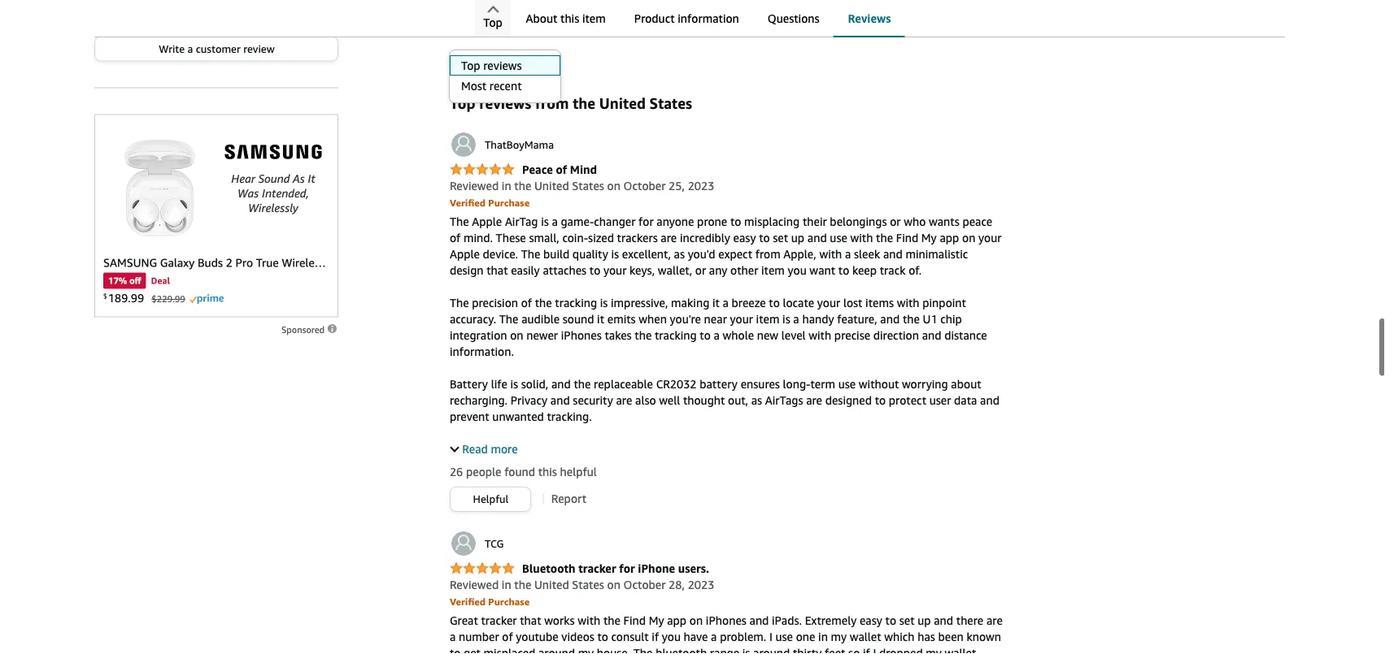 Task type: describe. For each thing, give the bounding box(es) containing it.
a inside 'in summary, if you're deeply invested in the apple ecosystem and often find yourself searching for misplaced items, the apple airtag is a worthwhile investment that provides peace of mind and efficient tracking capabilities.'
[[639, 524, 645, 538]]

effective
[[821, 459, 866, 473]]

and down the searching
[[917, 524, 937, 538]]

this.
[[567, 459, 589, 473]]

you're inside 'in summary, if you're deeply invested in the apple ecosystem and often find yourself searching for misplaced items, the apple airtag is a worthwhile investment that provides peace of mind and efficient tracking capabilities.'
[[526, 508, 558, 521]]

takes
[[605, 329, 632, 342]]

the down 'means'
[[904, 459, 921, 473]]

reviewed in the united states on october 28, 2023 verified purchase great tracker that works with the find my app on iphones and ipads. extremely easy to set up and there are a number of youtube videos to consult if you have a problem. i use one in my wallet which has been known to get misplaced around my house. the bluetooth range is around thirty feet so if i dropped my wall
[[450, 579, 1003, 655]]

to up house.
[[598, 631, 609, 644]]

a down 'locate'
[[794, 313, 800, 326]]

the up consult on the left bottom
[[604, 615, 621, 628]]

also
[[635, 394, 656, 407]]

find inside reviewed in the united states on october 28, 2023 verified purchase great tracker that works with the find my app on iphones and ipads. extremely easy to set up and there are a number of youtube videos to consult if you have a problem. i use one in my wallet which has been known to get misplaced around my house. the bluetooth range is around thirty feet so if i dropped my wall
[[624, 615, 646, 628]]

sleek
[[854, 248, 880, 261]]

the up easily
[[521, 248, 541, 261]]

write a customer review link
[[95, 37, 338, 61]]

are inside reviewed in the united states on october 28, 2023 verified purchase great tracker that works with the find my app on iphones and ipads. extremely easy to set up and there are a number of youtube videos to consult if you have a problem. i use one in my wallet which has been known to get misplaced around my house. the bluetooth range is around thirty feet so if i dropped my wall
[[987, 615, 1003, 628]]

in summary, if you're deeply invested in the apple ecosystem and often find yourself searching for misplaced items, the apple airtag is a worthwhile investment that provides peace of mind and efficient tracking capabilities.
[[450, 508, 982, 554]]

on inside the precision of the tracking is impressive, making it a breeze to locate your lost items with pinpoint accuracy. the audible sound it emits when you're near your item is a handy feature, and the u1 chip integration on newer iphones takes the tracking to a whole new level with precise direction and distance information.
[[510, 329, 524, 342]]

known
[[967, 631, 1002, 644]]

purchase for 25,
[[488, 197, 530, 209]]

and left the often
[[767, 508, 786, 521]]

invested
[[598, 508, 641, 521]]

write
[[159, 42, 185, 55]]

2 horizontal spatial if
[[863, 647, 870, 655]]

apple inside however, one drawback is the lack of a hole for a keyring or lanyard attachment, which means you'll need a separate accessory for this. also, it's worth noting that airtags are most effective within the apple ecosystem, so android users may not find them as versatile.
[[924, 459, 954, 473]]

the inside reviewed in the united states on october 28, 2023 verified purchase great tracker that works with the find my app on iphones and ipads. extremely easy to set up and there are a number of youtube videos to consult if you have a problem. i use one in my wallet which has been known to get misplaced around my house. the bluetooth range is around thirty feet so if i dropped my wall
[[634, 647, 653, 655]]

of inside the apple airtag is a game-changer for anyone prone to misplacing their belongings or who wants peace of mind. these small, coin-sized trackers are incredibly easy to set up and use with the find my app on your apple device. the build quality is excellent, as you'd expect from apple, with a sleek and minimalistic design that easily attaches to your keys, wallet, or any other item you want to keep track of.
[[450, 231, 461, 245]]

without
[[859, 378, 899, 391]]

the left u1
[[903, 313, 920, 326]]

house.
[[597, 647, 631, 655]]

as inside however, one drawback is the lack of a hole for a keyring or lanyard attachment, which means you'll need a separate accessory for this. also, it's worth noting that airtags are most effective within the apple ecosystem, so android users may not find them as versatile.
[[697, 475, 708, 489]]

hole
[[652, 443, 675, 456]]

0 vertical spatial item
[[582, 12, 606, 25]]

united for 28,
[[534, 579, 569, 592]]

any
[[709, 264, 728, 277]]

leave feedback on sponsored ad element
[[282, 325, 338, 335]]

top reviews link
[[450, 55, 560, 76]]

lack
[[606, 443, 627, 456]]

0 horizontal spatial from
[[535, 94, 569, 112]]

to down misplacing
[[759, 231, 770, 245]]

for down drawback
[[549, 459, 564, 473]]

is inside 'in summary, if you're deeply invested in the apple ecosystem and often find yourself searching for misplaced items, the apple airtag is a worthwhile investment that provides peace of mind and efficient tracking capabilities.'
[[628, 524, 636, 538]]

ipads.
[[772, 615, 802, 628]]

keys,
[[630, 264, 655, 277]]

and up "track"
[[883, 248, 903, 261]]

is up 'emits'
[[600, 296, 608, 310]]

1 horizontal spatial my
[[831, 631, 847, 644]]

provides
[[794, 524, 838, 538]]

replaceable
[[594, 378, 653, 391]]

sponsored
[[282, 325, 327, 335]]

are inside the apple airtag is a game-changer for anyone prone to misplacing their belongings or who wants peace of mind. these small, coin-sized trackers are incredibly easy to set up and use with the find my app on your apple device. the build quality is excellent, as you'd expect from apple, with a sleek and minimalistic design that easily attaches to your keys, wallet, or any other item you want to keep track of.
[[661, 231, 677, 245]]

top for top reviews from the united states
[[450, 94, 476, 112]]

in down extremely
[[819, 631, 828, 644]]

reviewed for 28,
[[450, 579, 499, 592]]

searching
[[888, 508, 938, 521]]

u1
[[923, 313, 938, 326]]

dropdown image
[[547, 55, 555, 62]]

0 vertical spatial states
[[650, 94, 692, 112]]

number
[[459, 631, 499, 644]]

attachment,
[[801, 443, 864, 456]]

of inside reviewed in the united states on october 28, 2023 verified purchase great tracker that works with the find my app on iphones and ipads. extremely easy to set up and there are a number of youtube videos to consult if you have a problem. i use one in my wallet which has been known to get misplaced around my house. the bluetooth range is around thirty feet so if i dropped my wall
[[502, 631, 513, 644]]

a up the range
[[711, 631, 717, 644]]

unwanted
[[492, 410, 544, 424]]

or inside however, one drawback is the lack of a hole for a keyring or lanyard attachment, which means you'll need a separate accessory for this. also, it's worth noting that airtags are most effective within the apple ecosystem, so android users may not find them as versatile.
[[746, 443, 757, 456]]

2 around from the left
[[753, 647, 790, 655]]

the right 'items,'
[[539, 524, 556, 538]]

apple up design on the top left
[[450, 248, 480, 261]]

is inside battery life is solid, and the replaceable cr2032 battery ensures long-term use without worrying about recharging. privacy and security are also well thought out, as airtags are designed to protect user data and prevent unwanted tracking.
[[510, 378, 518, 391]]

lost
[[844, 296, 863, 310]]

user
[[930, 394, 951, 407]]

information.
[[450, 345, 514, 359]]

use inside reviewed in the united states on october 28, 2023 verified purchase great tracker that works with the find my app on iphones and ipads. extremely easy to set up and there are a number of youtube videos to consult if you have a problem. i use one in my wallet which has been known to get misplaced around my house. the bluetooth range is around thirty feet so if i dropped my wall
[[776, 631, 793, 644]]

so inside reviewed in the united states on october 28, 2023 verified purchase great tracker that works with the find my app on iphones and ipads. extremely easy to set up and there are a number of youtube videos to consult if you have a problem. i use one in my wallet which has been known to get misplaced around my house. the bluetooth range is around thirty feet so if i dropped my wall
[[849, 647, 860, 655]]

0 horizontal spatial or
[[695, 264, 706, 277]]

2 horizontal spatial or
[[890, 215, 901, 229]]

that inside however, one drawback is the lack of a hole for a keyring or lanyard attachment, which means you'll need a separate accessory for this. also, it's worth noting that airtags are most effective within the apple ecosystem, so android users may not find them as versatile.
[[708, 459, 729, 473]]

incredibly
[[680, 231, 730, 245]]

recent
[[490, 79, 522, 93]]

misplaced inside reviewed in the united states on october 28, 2023 verified purchase great tracker that works with the find my app on iphones and ipads. extremely easy to set up and there are a number of youtube videos to consult if you have a problem. i use one in my wallet which has been known to get misplaced around my house. the bluetooth range is around thirty feet so if i dropped my wall
[[484, 647, 536, 655]]

1 horizontal spatial i
[[873, 647, 876, 655]]

distance
[[945, 329, 987, 342]]

peace of mind
[[522, 163, 597, 176]]

with down handy
[[809, 329, 832, 342]]

from inside the apple airtag is a game-changer for anyone prone to misplacing their belongings or who wants peace of mind. these small, coin-sized trackers are incredibly easy to set up and use with the find my app on your apple device. the build quality is excellent, as you'd expect from apple, with a sleek and minimalistic design that easily attaches to your keys, wallet, or any other item you want to keep track of.
[[756, 248, 781, 261]]

questions
[[768, 12, 820, 25]]

quality
[[573, 248, 608, 261]]

and down u1
[[922, 329, 942, 342]]

Helpful submit
[[451, 488, 530, 512]]

a down near
[[714, 329, 720, 342]]

find inside the apple airtag is a game-changer for anyone prone to misplacing their belongings or who wants peace of mind. these small, coin-sized trackers are incredibly easy to set up and use with the find my app on your apple device. the build quality is excellent, as you'd expect from apple, with a sleek and minimalistic design that easily attaches to your keys, wallet, or any other item you want to keep track of.
[[896, 231, 919, 245]]

the up also,
[[586, 443, 603, 456]]

1 horizontal spatial this
[[561, 12, 579, 25]]

use inside battery life is solid, and the replaceable cr2032 battery ensures long-term use without worrying about recharging. privacy and security are also well thought out, as airtags are designed to protect user data and prevent unwanted tracking.
[[838, 378, 856, 391]]

1 horizontal spatial if
[[652, 631, 659, 644]]

to left "keep"
[[839, 264, 850, 277]]

it's
[[620, 459, 634, 473]]

a left hole
[[643, 443, 649, 456]]

the up audible
[[535, 296, 552, 310]]

solid,
[[521, 378, 549, 391]]

read
[[462, 443, 488, 456]]

to inside battery life is solid, and the replaceable cr2032 battery ensures long-term use without worrying about recharging. privacy and security are also well thought out, as airtags are designed to protect user data and prevent unwanted tracking.
[[875, 394, 886, 407]]

newer
[[527, 329, 558, 342]]

set inside reviewed in the united states on october 28, 2023 verified purchase great tracker that works with the find my app on iphones and ipads. extremely easy to set up and there are a number of youtube videos to consult if you have a problem. i use one in my wallet which has been known to get misplaced around my house. the bluetooth range is around thirty feet so if i dropped my wall
[[900, 615, 915, 628]]

users
[[568, 475, 595, 489]]

that inside 'in summary, if you're deeply invested in the apple ecosystem and often find yourself searching for misplaced items, the apple airtag is a worthwhile investment that provides peace of mind and efficient tracking capabilities.'
[[770, 524, 791, 538]]

1 around from the left
[[539, 647, 575, 655]]

a up near
[[723, 296, 729, 310]]

my inside the apple airtag is a game-changer for anyone prone to misplacing their belongings or who wants peace of mind. these small, coin-sized trackers are incredibly easy to set up and use with the find my app on your apple device. the build quality is excellent, as you'd expect from apple, with a sleek and minimalistic design that easily attaches to your keys, wallet, or any other item you want to keep track of.
[[922, 231, 937, 245]]

however, one drawback is the lack of a hole for a keyring or lanyard attachment, which means you'll need a separate accessory for this. also, it's worth noting that airtags are most effective within the apple ecosystem, so android users may not find them as versatile.
[[450, 443, 1002, 489]]

the inside reviewed in the united states on october 25, 2023 verified purchase
[[514, 179, 531, 193]]

app inside reviewed in the united states on october 28, 2023 verified purchase great tracker that works with the find my app on iphones and ipads. extremely easy to set up and there are a number of youtube videos to consult if you have a problem. i use one in my wallet which has been known to get misplaced around my house. the bluetooth range is around thirty feet so if i dropped my wall
[[667, 615, 687, 628]]

are down replaceable
[[616, 394, 632, 407]]

tcg link
[[450, 530, 504, 558]]

with up want
[[820, 248, 842, 261]]

life
[[491, 378, 508, 391]]

worrying
[[902, 378, 948, 391]]

worthwhile
[[648, 524, 706, 538]]

so inside however, one drawback is the lack of a hole for a keyring or lanyard attachment, which means you'll need a separate accessory for this. also, it's worth noting that airtags are most effective within the apple ecosystem, so android users may not find them as versatile.
[[510, 475, 521, 489]]

and up tracking.
[[551, 394, 570, 407]]

extender expand image
[[450, 444, 459, 453]]

report link
[[551, 493, 587, 506]]

there
[[957, 615, 984, 628]]

up inside the apple airtag is a game-changer for anyone prone to misplacing their belongings or who wants peace of mind. these small, coin-sized trackers are incredibly easy to set up and use with the find my app on your apple device. the build quality is excellent, as you'd expect from apple, with a sleek and minimalistic design that easily attaches to your keys, wallet, or any other item you want to keep track of.
[[791, 231, 805, 245]]

track
[[880, 264, 906, 277]]

the up the mind.
[[450, 215, 469, 229]]

often
[[789, 508, 817, 521]]

verified purchase link for reviewed in the united states on october 28, 2023
[[450, 595, 530, 608]]

2 list item from the left
[[613, 0, 744, 16]]

and up direction
[[881, 313, 900, 326]]

new
[[757, 329, 779, 342]]

with inside reviewed in the united states on october 28, 2023 verified purchase great tracker that works with the find my app on iphones and ipads. extremely easy to set up and there are a number of youtube videos to consult if you have a problem. i use one in my wallet which has been known to get misplaced around my house. the bluetooth range is around thirty feet so if i dropped my wall
[[578, 615, 601, 628]]

the up accuracy.
[[450, 296, 469, 310]]

0 vertical spatial i
[[770, 631, 773, 644]]

0 horizontal spatial this
[[538, 466, 557, 479]]

0 vertical spatial united
[[599, 94, 646, 112]]

to down near
[[700, 329, 711, 342]]

26
[[450, 466, 463, 479]]

apple up worthwhile
[[677, 508, 707, 521]]

october for 28,
[[624, 579, 666, 592]]

excellent,
[[622, 248, 671, 261]]

thatboymama
[[485, 139, 554, 151]]

videos
[[562, 631, 595, 644]]

airtag inside 'in summary, if you're deeply invested in the apple ecosystem and often find yourself searching for misplaced items, the apple airtag is a worthwhile investment that provides peace of mind and efficient tracking capabilities.'
[[592, 524, 625, 538]]

and down their
[[808, 231, 827, 245]]

united for 25,
[[534, 179, 569, 193]]

you inside reviewed in the united states on october 28, 2023 verified purchase great tracker that works with the find my app on iphones and ipads. extremely easy to set up and there are a number of youtube videos to consult if you have a problem. i use one in my wallet which has been known to get misplaced around my house. the bluetooth range is around thirty feet so if i dropped my wall
[[662, 631, 681, 644]]

dropped
[[879, 647, 923, 655]]

the up worthwhile
[[657, 508, 674, 521]]

on up have
[[690, 615, 703, 628]]

locate
[[783, 296, 815, 310]]

that inside reviewed in the united states on october 28, 2023 verified purchase great tracker that works with the find my app on iphones and ipads. extremely easy to set up and there are a number of youtube videos to consult if you have a problem. i use one in my wallet which has been known to get misplaced around my house. the bluetooth range is around thirty feet so if i dropped my wall
[[520, 615, 541, 628]]

and up been
[[934, 615, 954, 628]]

reviews up most
[[474, 53, 504, 64]]

summary,
[[463, 508, 513, 521]]

battery
[[450, 378, 488, 391]]

which inside however, one drawback is the lack of a hole for a keyring or lanyard attachment, which means you'll need a separate accessory for this. also, it's worth noting that airtags are most effective within the apple ecosystem, so android users may not find them as versatile.
[[867, 443, 897, 456]]

one inside reviewed in the united states on october 28, 2023 verified purchase great tracker that works with the find my app on iphones and ipads. extremely easy to set up and there are a number of youtube videos to consult if you have a problem. i use one in my wallet which has been known to get misplaced around my house. the bluetooth range is around thirty feet so if i dropped my wall
[[796, 631, 816, 644]]

2023 for 28,
[[688, 579, 715, 592]]

bluetooth tracker for iphone users.
[[522, 562, 709, 576]]

on down bluetooth tracker for iphone users.
[[607, 579, 621, 592]]

the down precision
[[499, 313, 519, 326]]

youtube
[[516, 631, 559, 644]]

found
[[505, 466, 535, 479]]

a up noting
[[696, 443, 702, 456]]

game-
[[561, 215, 594, 229]]

for inside the apple airtag is a game-changer for anyone prone to misplacing their belongings or who wants peace of mind. these small, coin-sized trackers are incredibly easy to set up and use with the find my app on your apple device. the build quality is excellent, as you'd expect from apple, with a sleek and minimalistic design that easily attaches to your keys, wallet, or any other item you want to keep track of.
[[639, 215, 654, 229]]

october for 25,
[[624, 179, 666, 193]]

to left get
[[450, 647, 461, 655]]

verified purchase link for reviewed in the united states on october 25, 2023
[[450, 196, 530, 209]]

easy inside reviewed in the united states on october 28, 2023 verified purchase great tracker that works with the find my app on iphones and ipads. extremely easy to set up and there are a number of youtube videos to consult if you have a problem. i use one in my wallet which has been known to get misplaced around my house. the bluetooth range is around thirty feet so if i dropped my wall
[[860, 615, 883, 628]]

a right need at the right of page
[[996, 443, 1002, 456]]

have
[[684, 631, 708, 644]]

most
[[792, 459, 818, 473]]

a down great
[[450, 631, 456, 644]]

range
[[710, 647, 740, 655]]

26 people found this helpful
[[450, 466, 597, 479]]

bluetooth tracker for iphone users. link
[[450, 562, 709, 577]]

1 vertical spatial it
[[597, 313, 605, 326]]

accuracy.
[[450, 313, 496, 326]]

reviews for most
[[483, 59, 522, 72]]

a left "sleek" at the top right
[[845, 248, 851, 261]]

noting
[[671, 459, 705, 473]]

is down sized
[[611, 248, 619, 261]]

28,
[[669, 579, 685, 592]]

as inside the apple airtag is a game-changer for anyone prone to misplacing their belongings or who wants peace of mind. these small, coin-sized trackers are incredibly easy to set up and use with the find my app on your apple device. the build quality is excellent, as you'd expect from apple, with a sleek and minimalistic design that easily attaches to your keys, wallet, or any other item you want to keep track of.
[[674, 248, 685, 261]]

want
[[810, 264, 836, 277]]

belongings
[[830, 215, 887, 229]]

is inside reviewed in the united states on october 28, 2023 verified purchase great tracker that works with the find my app on iphones and ipads. extremely easy to set up and there are a number of youtube videos to consult if you have a problem. i use one in my wallet which has been known to get misplaced around my house. the bluetooth range is around thirty feet so if i dropped my wall
[[743, 647, 750, 655]]

chip
[[941, 313, 962, 326]]

easy inside the apple airtag is a game-changer for anyone prone to misplacing their belongings or who wants peace of mind. these small, coin-sized trackers are incredibly easy to set up and use with the find my app on your apple device. the build quality is excellent, as you'd expect from apple, with a sleek and minimalistic design that easily attaches to your keys, wallet, or any other item you want to keep track of.
[[733, 231, 756, 245]]

a up the small,
[[552, 215, 558, 229]]

expect
[[719, 248, 753, 261]]

peace inside 'in summary, if you're deeply invested in the apple ecosystem and often find yourself searching for misplaced items, the apple airtag is a worthwhile investment that provides peace of mind and efficient tracking capabilities.'
[[841, 524, 871, 538]]

0 vertical spatial tracking
[[555, 296, 597, 310]]

these
[[496, 231, 526, 245]]

of.
[[909, 264, 922, 277]]

whole
[[723, 329, 754, 342]]

works
[[544, 615, 575, 628]]

other
[[731, 264, 759, 277]]

users.
[[678, 562, 709, 576]]

on inside reviewed in the united states on october 25, 2023 verified purchase
[[607, 179, 621, 193]]

build
[[543, 248, 570, 261]]



Task type: vqa. For each thing, say whether or not it's contained in the screenshot.
Verified in the Reviewed in the United States on October 28, 2023 Verified Purchase Great tracker that works with the Find My app on iPhones and iPads. Extremely easy to set up and there are a number of youtube videos to consult if you have a problem. I use one in my wallet which has been known to get misplaced around my house. The bluetooth range is around thirty feet so if I dropped my wall
yes



Task type: locate. For each thing, give the bounding box(es) containing it.
ecosystem,
[[450, 475, 507, 489]]

1 purchase from the top
[[488, 197, 530, 209]]

1 vertical spatial purchase
[[488, 597, 530, 608]]

audible
[[522, 313, 560, 326]]

verified for 28,
[[450, 597, 486, 608]]

apple down deeply at the left of the page
[[559, 524, 589, 538]]

0 vertical spatial reviewed
[[450, 179, 499, 193]]

1 horizontal spatial around
[[753, 647, 790, 655]]

drawback
[[523, 443, 572, 456]]

1 verified purchase link from the top
[[450, 196, 530, 209]]

1 vertical spatial peace
[[841, 524, 871, 538]]

about
[[951, 378, 982, 391]]

top for top
[[483, 16, 503, 29]]

use inside the apple airtag is a game-changer for anyone prone to misplacing their belongings or who wants peace of mind. these small, coin-sized trackers are incredibly easy to set up and use with the find my app on your apple device. the build quality is excellent, as you'd expect from apple, with a sleek and minimalistic design that easily attaches to your keys, wallet, or any other item you want to keep track of.
[[830, 231, 848, 245]]

2 verified from the top
[[450, 597, 486, 608]]

app inside the apple airtag is a game-changer for anyone prone to misplacing their belongings or who wants peace of mind. these small, coin-sized trackers are incredibly easy to set up and use with the find my app on your apple device. the build quality is excellent, as you'd expect from apple, with a sleek and minimalistic design that easily attaches to your keys, wallet, or any other item you want to keep track of.
[[940, 231, 959, 245]]

airtags
[[765, 394, 803, 407], [732, 459, 770, 473]]

a down invested
[[639, 524, 645, 538]]

1 vertical spatial iphones
[[706, 615, 747, 628]]

my
[[922, 231, 937, 245], [649, 615, 664, 628]]

1 2023 from the top
[[688, 179, 715, 193]]

to down "quality"
[[590, 264, 601, 277]]

on up minimalistic
[[962, 231, 976, 245]]

1 vertical spatial set
[[900, 615, 915, 628]]

2 vertical spatial if
[[863, 647, 870, 655]]

iphones up problem. on the bottom right of page
[[706, 615, 747, 628]]

my up minimalistic
[[922, 231, 937, 245]]

are inside however, one drawback is the lack of a hole for a keyring or lanyard attachment, which means you'll need a separate accessory for this. also, it's worth noting that airtags are most effective within the apple ecosystem, so android users may not find them as versatile.
[[773, 459, 789, 473]]

set down misplacing
[[773, 231, 788, 245]]

term
[[811, 378, 836, 391]]

1 vertical spatial verified
[[450, 597, 486, 608]]

airtags inside battery life is solid, and the replaceable cr2032 battery ensures long-term use without worrying about recharging. privacy and security are also well thought out, as airtags are designed to protect user data and prevent unwanted tracking.
[[765, 394, 803, 407]]

from down the dropdown image
[[535, 94, 569, 112]]

you down apple,
[[788, 264, 807, 277]]

1 vertical spatial app
[[667, 615, 687, 628]]

are down term
[[806, 394, 823, 407]]

for up noting
[[678, 443, 693, 456]]

android
[[524, 475, 565, 489]]

0 vertical spatial which
[[867, 443, 897, 456]]

2 vertical spatial or
[[746, 443, 757, 456]]

one up thirty
[[796, 631, 816, 644]]

0 vertical spatial airtags
[[765, 394, 803, 407]]

0 vertical spatial purchase
[[488, 197, 530, 209]]

1 horizontal spatial you're
[[670, 313, 701, 326]]

breeze
[[732, 296, 766, 310]]

0 vertical spatial my
[[922, 231, 937, 245]]

reviewed inside reviewed in the united states on october 28, 2023 verified purchase great tracker that works with the find my app on iphones and ipads. extremely easy to set up and there are a number of youtube videos to consult if you have a problem. i use one in my wallet which has been known to get misplaced around my house. the bluetooth range is around thirty feet so if i dropped my wall
[[450, 579, 499, 592]]

1 vertical spatial tracking
[[655, 329, 697, 342]]

states inside reviewed in the united states on october 25, 2023 verified purchase
[[572, 179, 604, 193]]

set
[[773, 231, 788, 245], [900, 615, 915, 628]]

separate
[[450, 459, 494, 473]]

on inside the apple airtag is a game-changer for anyone prone to misplacing their belongings or who wants peace of mind. these small, coin-sized trackers are incredibly easy to set up and use with the find my app on your apple device. the build quality is excellent, as you'd expect from apple, with a sleek and minimalistic design that easily attaches to your keys, wallet, or any other item you want to keep track of.
[[962, 231, 976, 245]]

0 horizontal spatial as
[[674, 248, 685, 261]]

with down belongings
[[851, 231, 873, 245]]

reviewed in the united states on october 25, 2023 verified purchase
[[450, 179, 715, 209]]

as inside battery life is solid, and the replaceable cr2032 battery ensures long-term use without worrying about recharging. privacy and security are also well thought out, as airtags are designed to protect user data and prevent unwanted tracking.
[[751, 394, 762, 407]]

airtag inside the apple airtag is a game-changer for anyone prone to misplacing their belongings or who wants peace of mind. these small, coin-sized trackers are incredibly easy to set up and use with the find my app on your apple device. the build quality is excellent, as you'd expect from apple, with a sleek and minimalistic design that easily attaches to your keys, wallet, or any other item you want to keep track of.
[[505, 215, 538, 229]]

around down problem. on the bottom right of page
[[753, 647, 790, 655]]

up
[[791, 231, 805, 245], [918, 615, 931, 628]]

item inside the precision of the tracking is impressive, making it a breeze to locate your lost items with pinpoint accuracy. the audible sound it emits when you're near your item is a handy feature, and the u1 chip integration on newer iphones takes the tracking to a whole new level with precise direction and distance information.
[[756, 313, 780, 326]]

1 vertical spatial you're
[[526, 508, 558, 521]]

or
[[890, 215, 901, 229], [695, 264, 706, 277], [746, 443, 757, 456]]

reviewed inside reviewed in the united states on october 25, 2023 verified purchase
[[450, 179, 499, 193]]

apple up the mind.
[[472, 215, 502, 229]]

1 horizontal spatial it
[[713, 296, 720, 310]]

states inside reviewed in the united states on october 28, 2023 verified purchase great tracker that works with the find my app on iphones and ipads. extremely easy to set up and there are a number of youtube videos to consult if you have a problem. i use one in my wallet which has been known to get misplaced around my house. the bluetooth range is around thirty feet so if i dropped my wall
[[572, 579, 604, 592]]

verified for 25,
[[450, 197, 486, 209]]

reviews
[[848, 12, 891, 25]]

item inside the apple airtag is a game-changer for anyone prone to misplacing their belongings or who wants peace of mind. these small, coin-sized trackers are incredibly easy to set up and use with the find my app on your apple device. the build quality is excellent, as you'd expect from apple, with a sleek and minimalistic design that easily attaches to your keys, wallet, or any other item you want to keep track of.
[[762, 264, 785, 277]]

security
[[573, 394, 613, 407]]

get
[[464, 647, 481, 655]]

misplaced down summary,
[[450, 524, 502, 538]]

2023 inside reviewed in the united states on october 25, 2023 verified purchase
[[688, 179, 715, 193]]

easily
[[511, 264, 540, 277]]

use down ipads.
[[776, 631, 793, 644]]

easy up expect
[[733, 231, 756, 245]]

around down youtube
[[539, 647, 575, 655]]

the down bluetooth
[[514, 579, 531, 592]]

0 vertical spatial find
[[643, 475, 664, 489]]

2 vertical spatial tracking
[[450, 541, 492, 554]]

reviews for from
[[479, 94, 531, 112]]

list
[[483, 0, 1385, 16]]

item right about
[[582, 12, 606, 25]]

the up mind
[[573, 94, 596, 112]]

of inside 'in summary, if you're deeply invested in the apple ecosystem and often find yourself searching for misplaced items, the apple airtag is a worthwhile investment that provides peace of mind and efficient tracking capabilities.'
[[874, 524, 885, 538]]

tracking down the when
[[655, 329, 697, 342]]

1 horizontal spatial app
[[940, 231, 959, 245]]

easy up wallet
[[860, 615, 883, 628]]

use up designed
[[838, 378, 856, 391]]

and right data
[[980, 394, 1000, 407]]

this right about
[[561, 12, 579, 25]]

great
[[450, 615, 478, 628]]

1 vertical spatial united
[[534, 179, 569, 193]]

1 vertical spatial from
[[756, 248, 781, 261]]

item up new
[[756, 313, 780, 326]]

is down problem. on the bottom right of page
[[743, 647, 750, 655]]

the inside battery life is solid, and the replaceable cr2032 battery ensures long-term use without worrying about recharging. privacy and security are also well thought out, as airtags are designed to protect user data and prevent unwanted tracking.
[[574, 378, 591, 391]]

airtags inside however, one drawback is the lack of a hole for a keyring or lanyard attachment, which means you'll need a separate accessory for this. also, it's worth noting that airtags are most effective within the apple ecosystem, so android users may not find them as versatile.
[[732, 459, 770, 473]]

misplacing
[[744, 215, 800, 229]]

0 vertical spatial peace
[[963, 215, 993, 229]]

and up problem. on the bottom right of page
[[750, 615, 769, 628]]

a right the write
[[188, 42, 193, 55]]

tcg
[[485, 538, 504, 551]]

accessory
[[497, 459, 546, 473]]

reviewed for 25,
[[450, 179, 499, 193]]

1 vertical spatial find
[[624, 615, 646, 628]]

it left 'emits'
[[597, 313, 605, 326]]

or down the you'd
[[695, 264, 706, 277]]

2023 down users.
[[688, 579, 715, 592]]

find down worth
[[643, 475, 664, 489]]

1 vertical spatial states
[[572, 179, 604, 193]]

read more button
[[450, 443, 518, 456]]

precision
[[472, 296, 518, 310]]

people
[[466, 466, 502, 479]]

1 horizontal spatial easy
[[860, 615, 883, 628]]

on left newer
[[510, 329, 524, 342]]

0 horizontal spatial iphones
[[561, 329, 602, 342]]

report
[[551, 493, 587, 506]]

4 list item from the left
[[874, 0, 1004, 16]]

item right other
[[762, 264, 785, 277]]

are down the lanyard
[[773, 459, 789, 473]]

is inside however, one drawback is the lack of a hole for a keyring or lanyard attachment, which means you'll need a separate accessory for this. also, it's worth noting that airtags are most effective within the apple ecosystem, so android users may not find them as versatile.
[[575, 443, 583, 456]]

in inside reviewed in the united states on october 25, 2023 verified purchase
[[502, 179, 511, 193]]

use down belongings
[[830, 231, 848, 245]]

0 vertical spatial easy
[[733, 231, 756, 245]]

read more
[[462, 443, 518, 456]]

to left 'locate'
[[769, 296, 780, 310]]

which inside reviewed in the united states on october 28, 2023 verified purchase great tracker that works with the find my app on iphones and ipads. extremely easy to set up and there are a number of youtube videos to consult if you have a problem. i use one in my wallet which has been known to get misplaced around my house. the bluetooth range is around thirty feet so if i dropped my wall
[[885, 631, 915, 644]]

design
[[450, 264, 484, 277]]

0 vertical spatial iphones
[[561, 329, 602, 342]]

1 horizontal spatial up
[[918, 615, 931, 628]]

airtag up the these at top
[[505, 215, 538, 229]]

up inside reviewed in the united states on october 28, 2023 verified purchase great tracker that works with the find my app on iphones and ipads. extremely easy to set up and there are a number of youtube videos to consult if you have a problem. i use one in my wallet which has been known to get misplaced around my house. the bluetooth range is around thirty feet so if i dropped my wall
[[918, 615, 931, 628]]

is up the small,
[[541, 215, 549, 229]]

1 vertical spatial verified purchase link
[[450, 595, 530, 608]]

1 horizontal spatial iphones
[[706, 615, 747, 628]]

you're inside the precision of the tracking is impressive, making it a breeze to locate your lost items with pinpoint accuracy. the audible sound it emits when you're near your item is a handy feature, and the u1 chip integration on newer iphones takes the tracking to a whole new level with precise direction and distance information.
[[670, 313, 701, 326]]

0 horizontal spatial my
[[578, 647, 594, 655]]

designed
[[825, 394, 872, 407]]

2 purchase from the top
[[488, 597, 530, 608]]

in inside 'in summary, if you're deeply invested in the apple ecosystem and often find yourself searching for misplaced items, the apple airtag is a worthwhile investment that provides peace of mind and efficient tracking capabilities.'
[[644, 508, 654, 521]]

the inside the apple airtag is a game-changer for anyone prone to misplacing their belongings or who wants peace of mind. these small, coin-sized trackers are incredibly easy to set up and use with the find my app on your apple device. the build quality is excellent, as you'd expect from apple, with a sleek and minimalistic design that easily attaches to your keys, wallet, or any other item you want to keep track of.
[[876, 231, 893, 245]]

mind.
[[464, 231, 493, 245]]

1 vertical spatial easy
[[860, 615, 883, 628]]

i
[[770, 631, 773, 644], [873, 647, 876, 655]]

2023 inside reviewed in the united states on october 28, 2023 verified purchase great tracker that works with the find my app on iphones and ipads. extremely easy to set up and there are a number of youtube videos to consult if you have a problem. i use one in my wallet which has been known to get misplaced around my house. the bluetooth range is around thirty feet so if i dropped my wall
[[688, 579, 715, 592]]

find inside however, one drawback is the lack of a hole for a keyring or lanyard attachment, which means you'll need a separate accessory for this. also, it's worth noting that airtags are most effective within the apple ecosystem, so android users may not find them as versatile.
[[643, 475, 664, 489]]

1 horizontal spatial tracking
[[555, 296, 597, 310]]

peace inside the apple airtag is a game-changer for anyone prone to misplacing their belongings or who wants peace of mind. these small, coin-sized trackers are incredibly easy to set up and use with the find my app on your apple device. the build quality is excellent, as you'd expect from apple, with a sleek and minimalistic design that easily attaches to your keys, wallet, or any other item you want to keep track of.
[[963, 215, 993, 229]]

you
[[788, 264, 807, 277], [662, 631, 681, 644]]

as
[[674, 248, 685, 261], [751, 394, 762, 407], [697, 475, 708, 489]]

2 vertical spatial states
[[572, 579, 604, 592]]

purchase inside reviewed in the united states on october 28, 2023 verified purchase great tracker that works with the find my app on iphones and ipads. extremely easy to set up and there are a number of youtube videos to consult if you have a problem. i use one in my wallet which has been known to get misplaced around my house. the bluetooth range is around thirty feet so if i dropped my wall
[[488, 597, 530, 608]]

0 horizontal spatial one
[[500, 443, 520, 456]]

1 vertical spatial one
[[796, 631, 816, 644]]

peace right wants
[[963, 215, 993, 229]]

united inside reviewed in the united states on october 28, 2023 verified purchase great tracker that works with the find my app on iphones and ipads. extremely easy to set up and there are a number of youtube videos to consult if you have a problem. i use one in my wallet which has been known to get misplaced around my house. the bluetooth range is around thirty feet so if i dropped my wall
[[534, 579, 569, 592]]

purchase inside reviewed in the united states on october 25, 2023 verified purchase
[[488, 197, 530, 209]]

list box containing top reviews
[[449, 55, 560, 96]]

or left who
[[890, 215, 901, 229]]

1 reviewed from the top
[[450, 179, 499, 193]]

1 vertical spatial so
[[849, 647, 860, 655]]

you inside the apple airtag is a game-changer for anyone prone to misplacing their belongings or who wants peace of mind. these small, coin-sized trackers are incredibly easy to set up and use with the find my app on your apple device. the build quality is excellent, as you'd expect from apple, with a sleek and minimalistic design that easily attaches to your keys, wallet, or any other item you want to keep track of.
[[788, 264, 807, 277]]

purchase
[[488, 197, 530, 209], [488, 597, 530, 608]]

or right keyring on the right bottom of the page
[[746, 443, 757, 456]]

thatboymama link
[[450, 131, 554, 159]]

1 horizontal spatial tracker
[[579, 562, 616, 576]]

mind
[[570, 163, 597, 176]]

october inside reviewed in the united states on october 28, 2023 verified purchase great tracker that works with the find my app on iphones and ipads. extremely easy to set up and there are a number of youtube videos to consult if you have a problem. i use one in my wallet which has been known to get misplaced around my house. the bluetooth range is around thirty feet so if i dropped my wall
[[624, 579, 666, 592]]

tracker up number
[[481, 615, 517, 628]]

information
[[678, 12, 739, 25]]

my inside reviewed in the united states on october 28, 2023 verified purchase great tracker that works with the find my app on iphones and ipads. extremely easy to set up and there are a number of youtube videos to consult if you have a problem. i use one in my wallet which has been known to get misplaced around my house. the bluetooth range is around thirty feet so if i dropped my wall
[[649, 615, 664, 628]]

of inside however, one drawback is the lack of a hole for a keyring or lanyard attachment, which means you'll need a separate accessory for this. also, it's worth noting that airtags are most effective within the apple ecosystem, so android users may not find them as versatile.
[[629, 443, 640, 456]]

top reviews option
[[449, 55, 560, 76]]

verified purchase link
[[450, 196, 530, 209], [450, 595, 530, 608]]

top inside top reviews most recent
[[461, 59, 480, 72]]

0 horizontal spatial so
[[510, 475, 521, 489]]

states for 25,
[[572, 179, 604, 193]]

to right prone
[[730, 215, 741, 229]]

their
[[803, 215, 827, 229]]

purchase up the these at top
[[488, 197, 530, 209]]

my down videos
[[578, 647, 594, 655]]

the down peace of mind link
[[514, 179, 531, 193]]

1 horizontal spatial find
[[820, 508, 841, 521]]

1 verified from the top
[[450, 197, 486, 209]]

are up known
[[987, 615, 1003, 628]]

united inside reviewed in the united states on october 25, 2023 verified purchase
[[534, 179, 569, 193]]

states for 28,
[[572, 579, 604, 592]]

yourself
[[844, 508, 885, 521]]

a inside 'link'
[[188, 42, 193, 55]]

1 horizontal spatial as
[[697, 475, 708, 489]]

0 vertical spatial tracker
[[579, 562, 616, 576]]

it up near
[[713, 296, 720, 310]]

0 horizontal spatial tracker
[[481, 615, 517, 628]]

that inside the apple airtag is a game-changer for anyone prone to misplacing their belongings or who wants peace of mind. these small, coin-sized trackers are incredibly easy to set up and use with the find my app on your apple device. the build quality is excellent, as you'd expect from apple, with a sleek and minimalistic design that easily attaches to your keys, wallet, or any other item you want to keep track of.
[[487, 264, 508, 277]]

items,
[[505, 524, 536, 538]]

october
[[624, 179, 666, 193], [624, 579, 666, 592]]

2 reviewed from the top
[[450, 579, 499, 592]]

0 horizontal spatial app
[[667, 615, 687, 628]]

1 vertical spatial reviewed
[[450, 579, 499, 592]]

and right solid,
[[552, 378, 571, 391]]

1 vertical spatial airtag
[[592, 524, 625, 538]]

1 vertical spatial item
[[762, 264, 785, 277]]

0 horizontal spatial you're
[[526, 508, 558, 521]]

find down who
[[896, 231, 919, 245]]

is up this.
[[575, 443, 583, 456]]

0 horizontal spatial find
[[643, 475, 664, 489]]

top for top reviews
[[456, 53, 471, 64]]

verified up great
[[450, 597, 486, 608]]

list box
[[449, 55, 560, 96]]

that down keyring on the right bottom of the page
[[708, 459, 729, 473]]

1 vertical spatial or
[[695, 264, 706, 277]]

apple,
[[784, 248, 817, 261]]

not
[[623, 475, 640, 489]]

purchase for 28,
[[488, 597, 530, 608]]

top reviews from the united states
[[450, 94, 692, 112]]

peace down yourself
[[841, 524, 871, 538]]

1 horizontal spatial from
[[756, 248, 781, 261]]

privacy
[[511, 394, 548, 407]]

1 vertical spatial 2023
[[688, 579, 715, 592]]

2 vertical spatial united
[[534, 579, 569, 592]]

helpful
[[473, 493, 509, 506]]

reviews inside top reviews most recent
[[483, 59, 522, 72]]

in down capabilities. in the bottom left of the page
[[502, 579, 511, 592]]

2 2023 from the top
[[688, 579, 715, 592]]

battery life is solid, and the replaceable cr2032 battery ensures long-term use without worrying about recharging. privacy and security are also well thought out, as airtags are designed to protect user data and prevent unwanted tracking.
[[450, 378, 1000, 424]]

product information
[[634, 12, 739, 25]]

battery
[[700, 378, 738, 391]]

0 horizontal spatial find
[[624, 615, 646, 628]]

0 vertical spatial as
[[674, 248, 685, 261]]

write a customer review
[[159, 42, 275, 55]]

reviewed down thatboymama link at top left
[[450, 179, 499, 193]]

| image
[[543, 494, 544, 505]]

2 vertical spatial item
[[756, 313, 780, 326]]

for up "efficient"
[[941, 508, 956, 521]]

2 horizontal spatial my
[[926, 647, 942, 655]]

to down without at the right
[[875, 394, 886, 407]]

which up the dropped
[[885, 631, 915, 644]]

1 horizontal spatial you
[[788, 264, 807, 277]]

app
[[940, 231, 959, 245], [667, 615, 687, 628]]

is up level
[[783, 313, 791, 326]]

near
[[704, 313, 727, 326]]

to up the dropped
[[886, 615, 897, 628]]

2 horizontal spatial as
[[751, 394, 762, 407]]

i down ipads.
[[770, 631, 773, 644]]

it
[[713, 296, 720, 310], [597, 313, 605, 326]]

verified inside reviewed in the united states on october 28, 2023 verified purchase great tracker that works with the find my app on iphones and ipads. extremely easy to set up and there are a number of youtube videos to consult if you have a problem. i use one in my wallet which has been known to get misplaced around my house. the bluetooth range is around thirty feet so if i dropped my wall
[[450, 597, 486, 608]]

direction
[[874, 329, 919, 342]]

tracking inside 'in summary, if you're deeply invested in the apple ecosystem and often find yourself searching for misplaced items, the apple airtag is a worthwhile investment that provides peace of mind and efficient tracking capabilities.'
[[450, 541, 492, 554]]

reviews
[[474, 53, 504, 64], [483, 59, 522, 72], [479, 94, 531, 112]]

about
[[526, 12, 558, 25]]

if up 'items,'
[[516, 508, 523, 521]]

may
[[598, 475, 620, 489]]

0 horizontal spatial you
[[662, 631, 681, 644]]

october inside reviewed in the united states on october 25, 2023 verified purchase
[[624, 179, 666, 193]]

that down the often
[[770, 524, 791, 538]]

worth
[[637, 459, 668, 473]]

0 vertical spatial so
[[510, 475, 521, 489]]

you're
[[670, 313, 701, 326], [526, 508, 558, 521]]

1 horizontal spatial or
[[746, 443, 757, 456]]

sound
[[563, 313, 594, 326]]

device.
[[483, 248, 518, 261]]

anyone
[[657, 215, 694, 229]]

find up provides
[[820, 508, 841, 521]]

0 horizontal spatial my
[[649, 615, 664, 628]]

so down accessory
[[510, 475, 521, 489]]

1 vertical spatial airtags
[[732, 459, 770, 473]]

find inside 'in summary, if you're deeply invested in the apple ecosystem and often find yourself searching for misplaced items, the apple airtag is a worthwhile investment that provides peace of mind and efficient tracking capabilities.'
[[820, 508, 841, 521]]

0 vertical spatial you're
[[670, 313, 701, 326]]

iphones inside reviewed in the united states on october 28, 2023 verified purchase great tracker that works with the find my app on iphones and ipads. extremely easy to set up and there are a number of youtube videos to consult if you have a problem. i use one in my wallet which has been known to get misplaced around my house. the bluetooth range is around thirty feet so if i dropped my wall
[[706, 615, 747, 628]]

making
[[671, 296, 710, 310]]

0 vertical spatial misplaced
[[450, 524, 502, 538]]

1 vertical spatial this
[[538, 466, 557, 479]]

tracker inside reviewed in the united states on october 28, 2023 verified purchase great tracker that works with the find my app on iphones and ipads. extremely easy to set up and there are a number of youtube videos to consult if you have a problem. i use one in my wallet which has been known to get misplaced around my house. the bluetooth range is around thirty feet so if i dropped my wall
[[481, 615, 517, 628]]

misplaced
[[450, 524, 502, 538], [484, 647, 536, 655]]

of inside the precision of the tracking is impressive, making it a breeze to locate your lost items with pinpoint accuracy. the audible sound it emits when you're near your item is a handy feature, and the u1 chip integration on newer iphones takes the tracking to a whole new level with precise direction and distance information.
[[521, 296, 532, 310]]

3 list item from the left
[[744, 0, 874, 16]]

on
[[607, 179, 621, 193], [962, 231, 976, 245], [510, 329, 524, 342], [607, 579, 621, 592], [690, 615, 703, 628]]

that down device.
[[487, 264, 508, 277]]

ensures
[[741, 378, 780, 391]]

for up the trackers
[[639, 215, 654, 229]]

set inside the apple airtag is a game-changer for anyone prone to misplacing their belongings or who wants peace of mind. these small, coin-sized trackers are incredibly easy to set up and use with the find my app on your apple device. the build quality is excellent, as you'd expect from apple, with a sleek and minimalistic design that easily attaches to your keys, wallet, or any other item you want to keep track of.
[[773, 231, 788, 245]]

the down consult on the left bottom
[[634, 647, 653, 655]]

1 list item from the left
[[483, 0, 613, 16]]

0 vertical spatial it
[[713, 296, 720, 310]]

pinpoint
[[923, 296, 966, 310]]

list item
[[483, 0, 613, 16], [613, 0, 744, 16], [744, 0, 874, 16], [874, 0, 1004, 16]]

more
[[491, 443, 518, 456]]

1 horizontal spatial my
[[922, 231, 937, 245]]

for inside 'in summary, if you're deeply invested in the apple ecosystem and often find yourself searching for misplaced items, the apple airtag is a worthwhile investment that provides peace of mind and efficient tracking capabilities.'
[[941, 508, 956, 521]]

you'll
[[937, 443, 965, 456]]

verified inside reviewed in the united states on october 25, 2023 verified purchase
[[450, 197, 486, 209]]

with right 'items'
[[897, 296, 920, 310]]

1 vertical spatial as
[[751, 394, 762, 407]]

you're down the making
[[670, 313, 701, 326]]

lanyard
[[760, 443, 798, 456]]

0 vertical spatial 2023
[[688, 179, 715, 193]]

0 vertical spatial you
[[788, 264, 807, 277]]

october down iphone
[[624, 579, 666, 592]]

1 vertical spatial which
[[885, 631, 915, 644]]

top for top reviews most recent
[[461, 59, 480, 72]]

2023 for 25,
[[688, 179, 715, 193]]

0 horizontal spatial if
[[516, 508, 523, 521]]

if inside 'in summary, if you're deeply invested in the apple ecosystem and often find yourself searching for misplaced items, the apple airtag is a worthwhile investment that provides peace of mind and efficient tracking capabilities.'
[[516, 508, 523, 521]]

around
[[539, 647, 575, 655], [753, 647, 790, 655]]

one inside however, one drawback is the lack of a hole for a keyring or lanyard attachment, which means you'll need a separate accessory for this. also, it's worth noting that airtags are most effective within the apple ecosystem, so android users may not find them as versatile.
[[500, 443, 520, 456]]

who
[[904, 215, 926, 229]]

reviews up most recent link
[[483, 59, 522, 72]]

tracking down in at bottom left
[[450, 541, 492, 554]]

for
[[639, 215, 654, 229], [678, 443, 693, 456], [549, 459, 564, 473], [941, 508, 956, 521], [619, 562, 635, 576]]

1 vertical spatial misplaced
[[484, 647, 536, 655]]

2 vertical spatial use
[[776, 631, 793, 644]]

misplaced inside 'in summary, if you're deeply invested in the apple ecosystem and often find yourself searching for misplaced items, the apple airtag is a worthwhile investment that provides peace of mind and efficient tracking capabilities.'
[[450, 524, 502, 538]]

customer
[[196, 42, 241, 55]]

2023
[[688, 179, 715, 193], [688, 579, 715, 592]]

for left iphone
[[619, 562, 635, 576]]

1 horizontal spatial one
[[796, 631, 816, 644]]

which up within
[[867, 443, 897, 456]]

1 vertical spatial use
[[838, 378, 856, 391]]

bluetooth
[[656, 647, 707, 655]]

protect
[[889, 394, 927, 407]]

0 horizontal spatial easy
[[733, 231, 756, 245]]

the apple airtag is a game-changer for anyone prone to misplacing their belongings or who wants peace of mind. these small, coin-sized trackers are incredibly easy to set up and use with the find my app on your apple device. the build quality is excellent, as you'd expect from apple, with a sleek and minimalistic design that easily attaches to your keys, wallet, or any other item you want to keep track of.
[[450, 215, 1002, 277]]

2 horizontal spatial tracking
[[655, 329, 697, 342]]

0 vertical spatial up
[[791, 231, 805, 245]]

2 october from the top
[[624, 579, 666, 592]]

2 verified purchase link from the top
[[450, 595, 530, 608]]

attaches
[[543, 264, 587, 277]]

1 october from the top
[[624, 179, 666, 193]]

0 horizontal spatial airtag
[[505, 215, 538, 229]]

0 horizontal spatial set
[[773, 231, 788, 245]]

iphones inside the precision of the tracking is impressive, making it a breeze to locate your lost items with pinpoint accuracy. the audible sound it emits when you're near your item is a handy feature, and the u1 chip integration on newer iphones takes the tracking to a whole new level with precise direction and distance information.
[[561, 329, 602, 342]]

up up has
[[918, 615, 931, 628]]

efficient
[[939, 524, 982, 538]]

1 vertical spatial up
[[918, 615, 931, 628]]

find up consult on the left bottom
[[624, 615, 646, 628]]

0 horizontal spatial tracking
[[450, 541, 492, 554]]

the down the when
[[635, 329, 652, 342]]

handy
[[802, 313, 834, 326]]

items
[[866, 296, 894, 310]]

been
[[938, 631, 964, 644]]

one up accessory
[[500, 443, 520, 456]]

1 vertical spatial october
[[624, 579, 666, 592]]



